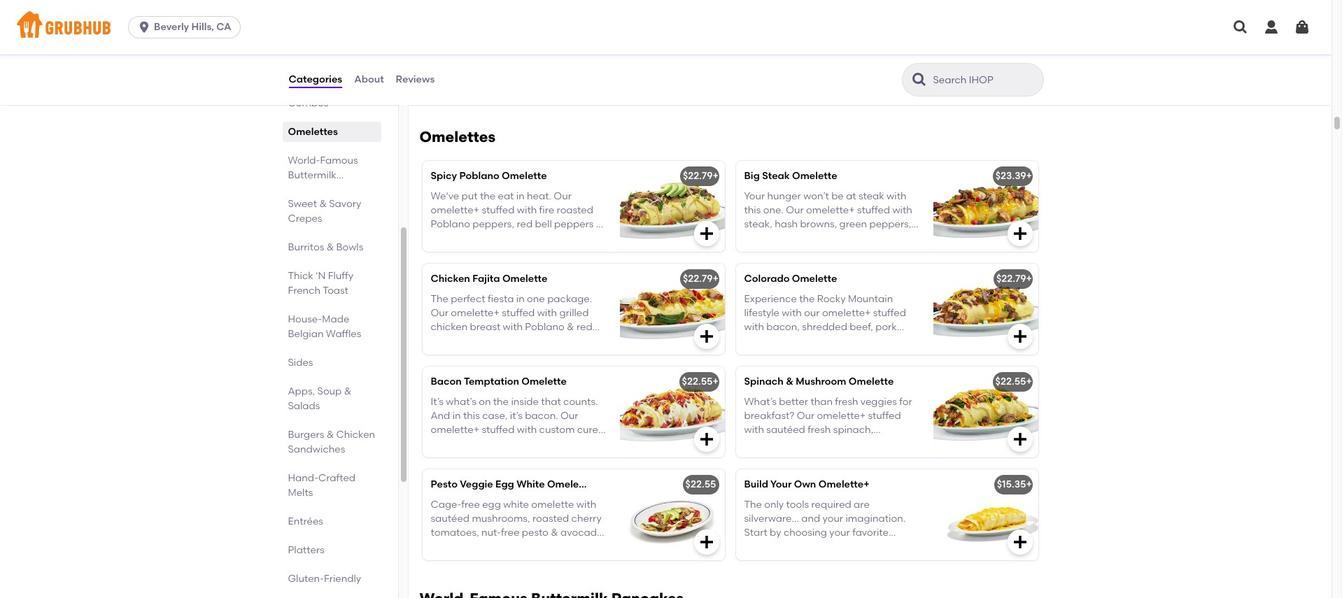 Task type: locate. For each thing, give the bounding box(es) containing it.
$22.79 for colorado omelette
[[683, 273, 713, 285]]

1 $22.55 + from the left
[[682, 376, 719, 388]]

seasonal inside cage-free egg white omelette with sautéed mushrooms, roasted cherry tomatoes, nut-free pesto & avocado. served with seasonal fresh fruit.
[[488, 541, 530, 553]]

of inside grilled multigrain bread topped with freshly sliced avocado & roasted cherry tomatoes. served with choice of side. seasonal availability may vary.
[[744, 79, 754, 91]]

and up the choosing
[[801, 513, 820, 525]]

2 choice from the left
[[885, 65, 917, 77]]

pesto
[[431, 479, 458, 491]]

omelette right poblano
[[502, 170, 547, 182]]

0 vertical spatial 2
[[431, 37, 436, 49]]

& right soup
[[344, 386, 351, 397]]

1 horizontal spatial chicken
[[431, 273, 470, 285]]

chicken left fajita
[[431, 273, 470, 285]]

colorado omelette image
[[933, 264, 1038, 355]]

1 horizontal spatial served
[[827, 65, 860, 77]]

by
[[770, 527, 781, 539]]

svg image inside beverly hills, ca button
[[137, 20, 151, 34]]

made
[[322, 314, 349, 325]]

1 vertical spatial your
[[829, 527, 850, 539]]

and
[[801, 513, 820, 525], [781, 541, 800, 553]]

fresh up pancakes
[[511, 65, 534, 77]]

world-famous buttermilk pancakes sweet & savory crepes
[[288, 155, 361, 225]]

multigrain up sliced
[[778, 37, 826, 49]]

hand-
[[288, 472, 318, 484]]

1 vertical spatial multigrain
[[548, 79, 596, 91]]

veggie
[[460, 479, 493, 491]]

tomatoes.
[[777, 65, 825, 77]]

1 vertical spatial egg
[[482, 499, 501, 511]]

multigrain
[[778, 37, 826, 49], [548, 79, 596, 91]]

0 vertical spatial favorite
[[852, 527, 889, 539]]

0 vertical spatial chicken
[[431, 273, 470, 285]]

choice for &
[[567, 65, 599, 77]]

$22.79
[[683, 170, 713, 182], [683, 273, 713, 285], [996, 273, 1026, 285]]

seasonal
[[466, 65, 508, 77], [488, 541, 530, 553]]

egg inside cage-free egg white omelette with sautéed mushrooms, roasted cherry tomatoes, nut-free pesto & avocado. served with seasonal fresh fruit.
[[482, 499, 501, 511]]

multigrain inside grilled multigrain bread topped with freshly sliced avocado & roasted cherry tomatoes. served with choice of side. seasonal availability may vary.
[[778, 37, 826, 49]]

omelettes down toast.
[[420, 128, 496, 146]]

0 horizontal spatial roasted
[[532, 513, 569, 525]]

spicy
[[431, 170, 457, 182]]

are
[[854, 499, 870, 511]]

chicken fajita omelette
[[431, 273, 548, 285]]

grilled multigrain bread topped with freshly sliced avocado & roasted cherry tomatoes. served with choice of side. seasonal availability may vary.
[[744, 37, 917, 106]]

1 vertical spatial and
[[781, 541, 800, 553]]

omelette right fajita
[[502, 273, 548, 285]]

1 vertical spatial seasonal
[[488, 541, 530, 553]]

0 vertical spatial seasonal
[[466, 65, 508, 77]]

protein
[[450, 79, 484, 91]]

big steak omelette image
[[933, 161, 1038, 252]]

$22.79 +
[[683, 170, 719, 182], [683, 273, 719, 285], [996, 273, 1032, 285]]

1 horizontal spatial choice
[[885, 65, 917, 77]]

about button
[[354, 55, 385, 105]]

free inside 2  impossible™ plant-based sausages, scrambled cage-free egg whites, seasonal fresh fruit & choice of 2 protein pancakes or multigrain toast.
[[563, 51, 581, 63]]

&
[[852, 51, 859, 63], [558, 65, 565, 77], [319, 198, 327, 210], [327, 241, 334, 253], [786, 376, 794, 388], [344, 386, 351, 397], [327, 429, 334, 441], [551, 527, 558, 539]]

+ for spinach & mushroom omelette
[[1026, 376, 1032, 388]]

soup
[[317, 386, 342, 397]]

egg inside 2  impossible™ plant-based sausages, scrambled cage-free egg whites, seasonal fresh fruit & choice of 2 protein pancakes or multigrain toast.
[[583, 51, 602, 63]]

1 of from the left
[[431, 79, 440, 91]]

roasted inside cage-free egg white omelette with sautéed mushrooms, roasted cherry tomatoes, nut-free pesto & avocado. served with seasonal fresh fruit.
[[532, 513, 569, 525]]

0 vertical spatial fresh
[[511, 65, 534, 77]]

freshly
[[744, 51, 775, 63]]

0 horizontal spatial served
[[431, 541, 463, 553]]

0 horizontal spatial $22.55 +
[[682, 376, 719, 388]]

1 vertical spatial cherry
[[571, 513, 602, 525]]

0 horizontal spatial 2
[[431, 37, 436, 49]]

1 horizontal spatial cherry
[[744, 65, 774, 77]]

choice up may
[[885, 65, 917, 77]]

0 horizontal spatial choice
[[567, 65, 599, 77]]

$22.55 +
[[682, 376, 719, 388], [996, 376, 1032, 388]]

tomatoes,
[[431, 527, 479, 539]]

& down pancakes
[[319, 198, 327, 210]]

egg right cage-
[[583, 51, 602, 63]]

svg image for spicy poblano omelette
[[698, 226, 715, 242]]

choice inside 2  impossible™ plant-based sausages, scrambled cage-free egg whites, seasonal fresh fruit & choice of 2 protein pancakes or multigrain toast.
[[567, 65, 599, 77]]

choosing
[[784, 527, 827, 539]]

search icon image
[[911, 71, 928, 88]]

omelettes down combos
[[288, 126, 338, 138]]

chicken up sandwiches
[[336, 429, 375, 441]]

temptation
[[464, 376, 519, 388]]

1 horizontal spatial roasted
[[862, 51, 898, 63]]

2  impossible™ plant-based sausages, scrambled cage-free egg whites, seasonal fresh fruit & choice of 2 protein pancakes or multigrain toast.
[[431, 37, 602, 106]]

fluffy
[[328, 270, 353, 282]]

roasted down omelette
[[532, 513, 569, 525]]

gluten-friendly
[[288, 573, 361, 585]]

ca
[[216, 21, 231, 33]]

of up vary.
[[744, 79, 754, 91]]

avocado toast image
[[933, 8, 1038, 99]]

& inside apps, soup & salads
[[344, 386, 351, 397]]

bacon temptation omelette
[[431, 376, 567, 388]]

egg up mushrooms,
[[482, 499, 501, 511]]

add
[[826, 541, 845, 553]]

of up toast.
[[431, 79, 440, 91]]

spinach & mushroom omelette image
[[933, 367, 1038, 458]]

0 horizontal spatial of
[[431, 79, 440, 91]]

with up avocado.
[[576, 499, 596, 511]]

cherry down freshly
[[744, 65, 774, 77]]

pesto
[[522, 527, 549, 539]]

your right the add
[[847, 541, 868, 553]]

1 vertical spatial chicken
[[336, 429, 375, 441]]

1 horizontal spatial and
[[801, 513, 820, 525]]

vary.
[[744, 94, 766, 106]]

white
[[517, 479, 545, 491]]

of
[[431, 79, 440, 91], [744, 79, 754, 91]]

roasted down topped
[[862, 51, 898, 63]]

spinach
[[744, 376, 784, 388]]

omelette right steak
[[792, 170, 837, 182]]

0 vertical spatial served
[[827, 65, 860, 77]]

belgian
[[288, 328, 324, 340]]

entrées
[[288, 516, 323, 528]]

0 vertical spatial cherry
[[744, 65, 774, 77]]

1 vertical spatial served
[[431, 541, 463, 553]]

0 vertical spatial your
[[823, 513, 843, 525]]

seasonal
[[780, 79, 824, 91]]

2 of from the left
[[744, 79, 754, 91]]

svg image for bacon temptation omelette
[[698, 431, 715, 448]]

choice inside grilled multigrain bread topped with freshly sliced avocado & roasted cherry tomatoes. served with choice of side. seasonal availability may vary.
[[885, 65, 917, 77]]

omelette
[[531, 499, 574, 511]]

your up the add
[[829, 527, 850, 539]]

crafted
[[318, 472, 356, 484]]

+ for build your own omelette+
[[1026, 479, 1032, 491]]

1 horizontal spatial $22.55 +
[[996, 376, 1032, 388]]

0 horizontal spatial egg
[[482, 499, 501, 511]]

and down by
[[781, 541, 800, 553]]

0 horizontal spatial and
[[781, 541, 800, 553]]

2 horizontal spatial free
[[563, 51, 581, 63]]

served
[[827, 65, 860, 77], [431, 541, 463, 553]]

of inside 2  impossible™ plant-based sausages, scrambled cage-free egg whites, seasonal fresh fruit & choice of 2 protein pancakes or multigrain toast.
[[431, 79, 440, 91]]

savory
[[329, 198, 361, 210]]

omelette right mushroom
[[849, 376, 894, 388]]

1 horizontal spatial multigrain
[[778, 37, 826, 49]]

your down the required
[[823, 513, 843, 525]]

0 vertical spatial egg
[[583, 51, 602, 63]]

svg image for big steak omelette
[[1012, 226, 1028, 242]]

$22.55
[[682, 376, 713, 388], [996, 376, 1026, 388], [685, 479, 716, 491]]

of for side.
[[744, 79, 754, 91]]

your
[[823, 513, 843, 525], [829, 527, 850, 539], [847, 541, 868, 553]]

+
[[713, 170, 719, 182], [1026, 170, 1032, 182], [713, 273, 719, 285], [1026, 273, 1032, 285], [713, 376, 719, 388], [1026, 376, 1032, 388], [1026, 479, 1032, 491]]

& up sandwiches
[[327, 429, 334, 441]]

2 up sausages,
[[431, 37, 436, 49]]

2 vertical spatial free
[[501, 527, 520, 539]]

cheese
[[744, 541, 778, 553]]

salads
[[288, 400, 320, 412]]

toast
[[323, 285, 348, 297]]

omelette up omelette
[[547, 479, 592, 491]]

mushrooms,
[[472, 513, 530, 525]]

cage-free egg white omelette with sautéed mushrooms, roasted cherry tomatoes, nut-free pesto & avocado. served with seasonal fresh fruit.
[[431, 499, 605, 553]]

crepes
[[288, 213, 322, 225]]

burritos & bowls
[[288, 241, 363, 253]]

fresh
[[511, 65, 534, 77], [533, 541, 556, 553]]

1 vertical spatial roasted
[[532, 513, 569, 525]]

cherry
[[744, 65, 774, 77], [571, 513, 602, 525]]

about
[[354, 73, 384, 85]]

& right the fruit
[[558, 65, 565, 77]]

pancakes
[[288, 184, 334, 196]]

fresh down 'pesto'
[[533, 541, 556, 553]]

$22.79 + for big
[[683, 170, 719, 182]]

cage-
[[534, 51, 563, 63]]

melts
[[288, 487, 313, 499]]

1 vertical spatial fresh
[[533, 541, 556, 553]]

avocado
[[807, 51, 850, 63]]

1 vertical spatial free
[[461, 499, 480, 511]]

svg image
[[1263, 19, 1280, 36], [137, 20, 151, 34], [698, 226, 715, 242], [698, 328, 715, 345], [1012, 328, 1028, 345], [698, 431, 715, 448], [1012, 534, 1028, 551]]

cherry up avocado.
[[571, 513, 602, 525]]

1 horizontal spatial egg
[[583, 51, 602, 63]]

0 horizontal spatial chicken
[[336, 429, 375, 441]]

served up availability
[[827, 65, 860, 77]]

cage-
[[431, 499, 461, 511]]

fruit
[[536, 65, 555, 77]]

0 vertical spatial multigrain
[[778, 37, 826, 49]]

0 vertical spatial free
[[563, 51, 581, 63]]

multigrain down the fruit
[[548, 79, 596, 91]]

beverly hills, ca
[[154, 21, 231, 33]]

0 horizontal spatial multigrain
[[548, 79, 596, 91]]

1 horizontal spatial 2
[[442, 79, 448, 91]]

own
[[794, 479, 816, 491]]

0 horizontal spatial cherry
[[571, 513, 602, 525]]

1 horizontal spatial of
[[744, 79, 754, 91]]

seasonal down nut-
[[488, 541, 530, 553]]

favorite
[[852, 527, 889, 539], [870, 541, 907, 553]]

$15.35
[[997, 479, 1026, 491]]

served down the tomatoes,
[[431, 541, 463, 553]]

+ for spicy poblano omelette
[[713, 170, 719, 182]]

pancakes
[[487, 79, 533, 91]]

roasted
[[862, 51, 898, 63], [532, 513, 569, 525]]

0 vertical spatial roasted
[[862, 51, 898, 63]]

2 up toast.
[[442, 79, 448, 91]]

& right 'pesto'
[[551, 527, 558, 539]]

omelette
[[502, 170, 547, 182], [792, 170, 837, 182], [502, 273, 548, 285], [792, 273, 837, 285], [522, 376, 567, 388], [849, 376, 894, 388], [547, 479, 592, 491]]

platters
[[288, 544, 324, 556]]

seasonal down 'scrambled'
[[466, 65, 508, 77]]

choice right the fruit
[[567, 65, 599, 77]]

sautéed
[[431, 513, 470, 525]]

$22.79 for big steak omelette
[[683, 170, 713, 182]]

svg image
[[1232, 19, 1249, 36], [1294, 19, 1311, 36], [1012, 226, 1028, 242], [1012, 431, 1028, 448], [698, 534, 715, 551]]

1 choice from the left
[[567, 65, 599, 77]]

& down the bread
[[852, 51, 859, 63]]

2 $22.55 + from the left
[[996, 376, 1032, 388]]



Task type: describe. For each thing, give the bounding box(es) containing it.
poblano
[[459, 170, 499, 182]]

burgers & chicken sandwiches
[[288, 429, 375, 456]]

2 vertical spatial your
[[847, 541, 868, 553]]

only
[[764, 499, 784, 511]]

svg image for spinach & mushroom omelette
[[1012, 431, 1028, 448]]

svg image for pesto veggie egg white omelette
[[698, 534, 715, 551]]

new impossible™ plant-based sausage power combo image
[[620, 8, 725, 99]]

& left bowls
[[327, 241, 334, 253]]

start
[[744, 527, 767, 539]]

build your own omelette+ image
[[933, 470, 1038, 561]]

$23.39 +
[[996, 170, 1032, 182]]

$22.55 for bacon temptation omelette
[[682, 376, 713, 388]]

your
[[771, 479, 792, 491]]

buttermilk
[[288, 169, 336, 181]]

choice for with
[[885, 65, 917, 77]]

pesto veggie egg white omelette image
[[620, 470, 725, 561]]

pesto veggie egg white omelette
[[431, 479, 592, 491]]

colorado omelette
[[744, 273, 837, 285]]

mushroom
[[796, 376, 846, 388]]

gluten-
[[288, 573, 324, 585]]

combos
[[288, 97, 328, 109]]

reviews
[[396, 73, 435, 85]]

'n
[[316, 270, 326, 282]]

reviews button
[[395, 55, 435, 105]]

$22.55 + for bacon temptation omelette
[[682, 376, 719, 388]]

ingredients.
[[744, 555, 800, 567]]

white
[[503, 499, 529, 511]]

1 vertical spatial 2
[[442, 79, 448, 91]]

avocado.
[[561, 527, 605, 539]]

spicy poblano omelette
[[431, 170, 547, 182]]

& inside grilled multigrain bread topped with freshly sliced avocado & roasted cherry tomatoes. served with choice of side. seasonal availability may vary.
[[852, 51, 859, 63]]

topped
[[860, 37, 895, 49]]

& inside burgers & chicken sandwiches
[[327, 429, 334, 441]]

& inside 2  impossible™ plant-based sausages, scrambled cage-free egg whites, seasonal fresh fruit & choice of 2 protein pancakes or multigrain toast.
[[558, 65, 565, 77]]

grilled multigrain bread topped with freshly sliced avocado & roasted cherry tomatoes. served with choice of side. seasonal availability may vary. button
[[736, 8, 1038, 106]]

toast.
[[431, 94, 458, 106]]

0 horizontal spatial free
[[461, 499, 480, 511]]

spicy poblano omelette image
[[620, 161, 725, 252]]

0 horizontal spatial omelettes
[[288, 126, 338, 138]]

chicken fajita omelette image
[[620, 264, 725, 355]]

categories button
[[288, 55, 343, 105]]

main navigation navigation
[[0, 0, 1332, 55]]

fresh inside cage-free egg white omelette with sautéed mushrooms, roasted cherry tomatoes, nut-free pesto & avocado. served with seasonal fresh fruit.
[[533, 541, 556, 553]]

cherry inside cage-free egg white omelette with sautéed mushrooms, roasted cherry tomatoes, nut-free pesto & avocado. served with seasonal fresh fruit.
[[571, 513, 602, 525]]

nut-
[[481, 527, 501, 539]]

& inside cage-free egg white omelette with sautéed mushrooms, roasted cherry tomatoes, nut-free pesto & avocado. served with seasonal fresh fruit.
[[551, 527, 558, 539]]

sweet
[[288, 198, 317, 210]]

tools
[[786, 499, 809, 511]]

side.
[[756, 79, 778, 91]]

the
[[744, 499, 762, 511]]

based
[[527, 37, 556, 49]]

1 horizontal spatial free
[[501, 527, 520, 539]]

svg image for build your own omelette+
[[1012, 534, 1028, 551]]

+ for big steak omelette
[[1026, 170, 1032, 182]]

may
[[880, 79, 901, 91]]

$22.55 + for spinach & mushroom omelette
[[996, 376, 1032, 388]]

imagination.
[[846, 513, 906, 525]]

of for 2
[[431, 79, 440, 91]]

Search IHOP search field
[[932, 73, 1039, 87]]

with right topped
[[897, 37, 917, 49]]

$23.39
[[996, 170, 1026, 182]]

hand-crafted melts
[[288, 472, 356, 499]]

hills,
[[191, 21, 214, 33]]

the only tools required are silverware... and your imagination. start by choosing your favorite cheese and then add your favorite ingredients.
[[744, 499, 907, 567]]

or
[[536, 79, 545, 91]]

omelette right temptation
[[522, 376, 567, 388]]

$22.55 for spinach & mushroom omelette
[[996, 376, 1026, 388]]

1 vertical spatial favorite
[[870, 541, 907, 553]]

fajita
[[472, 273, 500, 285]]

apps,
[[288, 386, 315, 397]]

colorado
[[744, 273, 790, 285]]

roasted inside grilled multigrain bread topped with freshly sliced avocado & roasted cherry tomatoes. served with choice of side. seasonal availability may vary.
[[862, 51, 898, 63]]

grilled
[[744, 37, 775, 49]]

cherry inside grilled multigrain bread topped with freshly sliced avocado & roasted cherry tomatoes. served with choice of side. seasonal availability may vary.
[[744, 65, 774, 77]]

multigrain inside 2  impossible™ plant-based sausages, scrambled cage-free egg whites, seasonal fresh fruit & choice of 2 protein pancakes or multigrain toast.
[[548, 79, 596, 91]]

omelette+
[[819, 479, 870, 491]]

bacon temptation omelette image
[[620, 367, 725, 458]]

served inside grilled multigrain bread topped with freshly sliced avocado & roasted cherry tomatoes. served with choice of side. seasonal availability may vary.
[[827, 65, 860, 77]]

fresh inside 2  impossible™ plant-based sausages, scrambled cage-free egg whites, seasonal fresh fruit & choice of 2 protein pancakes or multigrain toast.
[[511, 65, 534, 77]]

categories
[[289, 73, 342, 85]]

$15.35 +
[[997, 479, 1032, 491]]

1 horizontal spatial omelettes
[[420, 128, 496, 146]]

+ for bacon temptation omelette
[[713, 376, 719, 388]]

seasonal inside 2  impossible™ plant-based sausages, scrambled cage-free egg whites, seasonal fresh fruit & choice of 2 protein pancakes or multigrain toast.
[[466, 65, 508, 77]]

bacon
[[431, 376, 462, 388]]

availability
[[826, 79, 878, 91]]

famous
[[320, 155, 358, 167]]

sides
[[288, 357, 313, 369]]

chicken inside burgers & chicken sandwiches
[[336, 429, 375, 441]]

& right the spinach
[[786, 376, 794, 388]]

spinach & mushroom omelette
[[744, 376, 894, 388]]

egg
[[496, 479, 514, 491]]

with down nut-
[[466, 541, 486, 553]]

0 vertical spatial and
[[801, 513, 820, 525]]

build your own omelette+
[[744, 479, 870, 491]]

bread
[[829, 37, 857, 49]]

& inside world-famous buttermilk pancakes sweet & savory crepes
[[319, 198, 327, 210]]

sliced
[[777, 51, 805, 63]]

sausages,
[[431, 51, 478, 63]]

friendly
[[324, 573, 361, 585]]

thick
[[288, 270, 313, 282]]

then
[[802, 541, 823, 553]]

+ for colorado omelette
[[1026, 273, 1032, 285]]

burgers
[[288, 429, 324, 441]]

whites,
[[431, 65, 464, 77]]

required
[[811, 499, 851, 511]]

with up may
[[862, 65, 882, 77]]

scrambled
[[481, 51, 532, 63]]

build
[[744, 479, 768, 491]]

svg image for chicken fajita omelette
[[698, 328, 715, 345]]

+ for chicken fajita omelette
[[713, 273, 719, 285]]

$22.79 + for colorado
[[683, 273, 719, 285]]

omelette right 'colorado'
[[792, 273, 837, 285]]

french
[[288, 285, 321, 297]]

served inside cage-free egg white omelette with sautéed mushrooms, roasted cherry tomatoes, nut-free pesto & avocado. served with seasonal fresh fruit.
[[431, 541, 463, 553]]

burritos
[[288, 241, 324, 253]]

beverly
[[154, 21, 189, 33]]

bowls
[[336, 241, 363, 253]]

svg image for colorado omelette
[[1012, 328, 1028, 345]]



Task type: vqa. For each thing, say whether or not it's contained in the screenshot.
Cold
no



